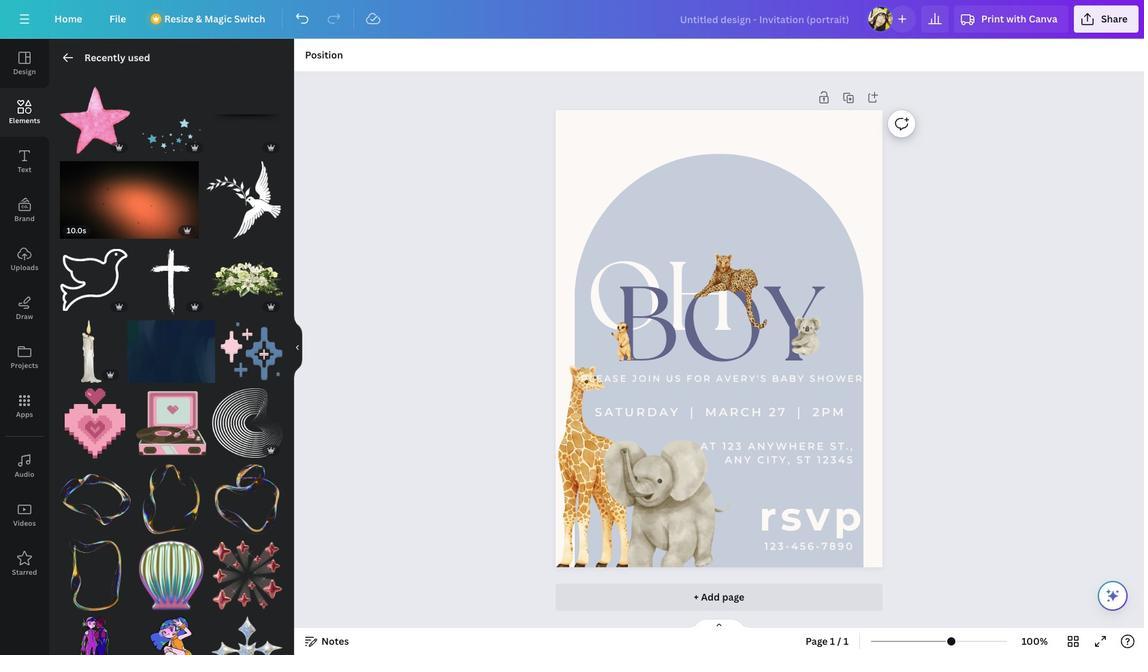Task type: vqa. For each thing, say whether or not it's contained in the screenshot.
Dark Blue Painted Background image
yes



Task type: describe. For each thing, give the bounding box(es) containing it.
videos button
[[0, 491, 49, 540]]

border shadow horizontal image
[[212, 85, 283, 156]]

2pm
[[813, 405, 846, 419]]

holographic chrome decorative shell image
[[136, 541, 207, 611]]

design button
[[0, 39, 49, 88]]

canva
[[1029, 12, 1058, 25]]

dark blue painted background image
[[128, 321, 215, 383]]

recently used
[[84, 51, 150, 64]]

+ add page
[[694, 591, 745, 604]]

any
[[725, 454, 753, 467]]

10.0s group
[[60, 153, 199, 239]]

file
[[110, 12, 126, 25]]

us
[[666, 373, 682, 384]]

elements
[[9, 116, 40, 125]]

starred
[[12, 568, 37, 578]]

+ add page button
[[556, 584, 883, 612]]

starred button
[[0, 540, 49, 589]]

uploads
[[11, 263, 38, 272]]

/
[[838, 636, 842, 648]]

anywhere
[[748, 441, 826, 453]]

add
[[701, 591, 720, 604]]

draw
[[16, 312, 33, 322]]

watercolor star illustration image
[[60, 85, 131, 156]]

used
[[128, 51, 150, 64]]

27
[[769, 405, 787, 419]]

resize
[[164, 12, 194, 25]]

side panel tab list
[[0, 39, 49, 589]]

shower
[[810, 373, 864, 384]]

page
[[806, 636, 828, 648]]

y2k futurism cyber girl image
[[136, 617, 207, 656]]

text button
[[0, 137, 49, 186]]

saturday
[[595, 405, 680, 419]]

1 │ from the left
[[686, 405, 700, 419]]

123
[[722, 441, 743, 453]]

watercolor candle image
[[60, 321, 122, 383]]

funeral floral arrangement flowers wreath hand drawn watercolor illustration image
[[212, 245, 283, 315]]

print with canva button
[[954, 5, 1069, 33]]

glossy curvy 3d brutalist cross image
[[212, 617, 283, 656]]

show pages image
[[687, 619, 752, 630]]

audio
[[15, 470, 34, 480]]

notes
[[322, 636, 349, 648]]

file button
[[99, 5, 137, 33]]

at
[[701, 441, 718, 453]]

page
[[722, 591, 745, 604]]

recently
[[84, 51, 126, 64]]



Task type: locate. For each thing, give the bounding box(es) containing it.
+
[[694, 591, 699, 604]]

group
[[60, 85, 131, 156], [136, 85, 207, 156], [212, 85, 283, 156], [204, 153, 283, 239], [60, 237, 131, 315], [136, 237, 207, 315], [212, 245, 283, 315], [60, 313, 122, 383], [128, 313, 215, 383], [220, 313, 283, 383], [60, 381, 131, 459], [136, 381, 207, 459], [212, 381, 283, 459], [136, 457, 207, 535], [212, 457, 283, 535], [60, 465, 131, 535], [60, 533, 131, 611], [136, 533, 207, 611], [212, 533, 283, 611], [60, 609, 131, 656], [136, 609, 207, 656], [212, 609, 283, 656]]

456-
[[791, 541, 822, 553]]

share
[[1101, 12, 1128, 25]]

watercolour blue stars cartoon painting image
[[136, 85, 207, 156]]

brand button
[[0, 186, 49, 235]]

10.0s
[[67, 226, 86, 236]]

audio button
[[0, 442, 49, 491]]

│ down for
[[686, 405, 700, 419]]

apps button
[[0, 382, 49, 431]]

text
[[17, 165, 32, 174]]

2 1 from the left
[[844, 636, 849, 648]]

position button
[[300, 44, 349, 66]]

please
[[581, 373, 628, 384]]

join
[[632, 373, 662, 384]]

position
[[305, 48, 343, 61]]

hide image
[[294, 315, 302, 380]]

elements button
[[0, 88, 49, 137]]

print with canva
[[982, 12, 1058, 25]]

with
[[1007, 12, 1027, 25]]

12345
[[817, 454, 855, 467]]

1 right "/"
[[844, 636, 849, 648]]

please join us for avery's baby shower
[[581, 373, 864, 384]]

0 horizontal spatial 1
[[830, 636, 835, 648]]

123-456-7890
[[765, 541, 855, 553]]

notes button
[[300, 631, 355, 653]]

100%
[[1022, 636, 1048, 648]]

Design title text field
[[669, 5, 862, 33]]

│
[[686, 405, 700, 419], [793, 405, 807, 419]]

uploads button
[[0, 235, 49, 284]]

home link
[[44, 5, 93, 33]]

saturday │ march 27 │ 2pm
[[595, 405, 846, 419]]

1 left "/"
[[830, 636, 835, 648]]

canva assistant image
[[1105, 589, 1121, 605]]

brand
[[14, 214, 35, 223]]

100% button
[[1013, 631, 1057, 653]]

home
[[54, 12, 82, 25]]

city,
[[757, 454, 792, 467]]

share button
[[1074, 5, 1139, 33]]

retro cartoon pixel hearts image
[[60, 389, 131, 459]]

design
[[13, 67, 36, 76]]

0 horizontal spatial │
[[686, 405, 700, 419]]

1
[[830, 636, 835, 648], [844, 636, 849, 648]]

march
[[705, 405, 764, 419]]

main menu bar
[[0, 0, 1144, 39]]

magic
[[204, 12, 232, 25]]

print
[[982, 12, 1004, 25]]

draw button
[[0, 284, 49, 333]]

123-
[[765, 541, 791, 553]]

switch
[[234, 12, 265, 25]]

for
[[687, 373, 712, 384]]

7890
[[822, 541, 855, 553]]

page 1 / 1
[[806, 636, 849, 648]]

transparent liquid blob frame image
[[60, 465, 131, 535], [136, 465, 207, 535], [212, 465, 283, 535], [60, 541, 131, 611]]

projects
[[11, 361, 38, 371]]

1 1 from the left
[[830, 636, 835, 648]]

2 │ from the left
[[793, 405, 807, 419]]

baby
[[772, 373, 806, 384]]

at 123 anywhere st., any city, st 12345
[[701, 441, 855, 467]]

retro cartoon sparkles image
[[220, 321, 283, 383]]

apps
[[16, 410, 33, 420]]

boy
[[615, 265, 824, 385]]

1 horizontal spatial │
[[793, 405, 807, 419]]

avery's
[[716, 373, 768, 384]]

resize & magic switch button
[[142, 5, 276, 33]]

st
[[797, 454, 813, 467]]

resize & magic switch
[[164, 12, 265, 25]]

1 horizontal spatial 1
[[844, 636, 849, 648]]

&
[[196, 12, 202, 25]]

rsvp
[[759, 492, 866, 541]]

projects button
[[0, 333, 49, 382]]

retro cartoon record player image
[[136, 389, 207, 459]]

│ right 27
[[793, 405, 807, 419]]

videos
[[13, 519, 36, 529]]

st.,
[[830, 441, 855, 453]]

holographic chrome decorative stars image
[[212, 541, 283, 611]]

oh
[[586, 242, 736, 353]]

y2k futurism cyber friends image
[[60, 617, 131, 656]]



